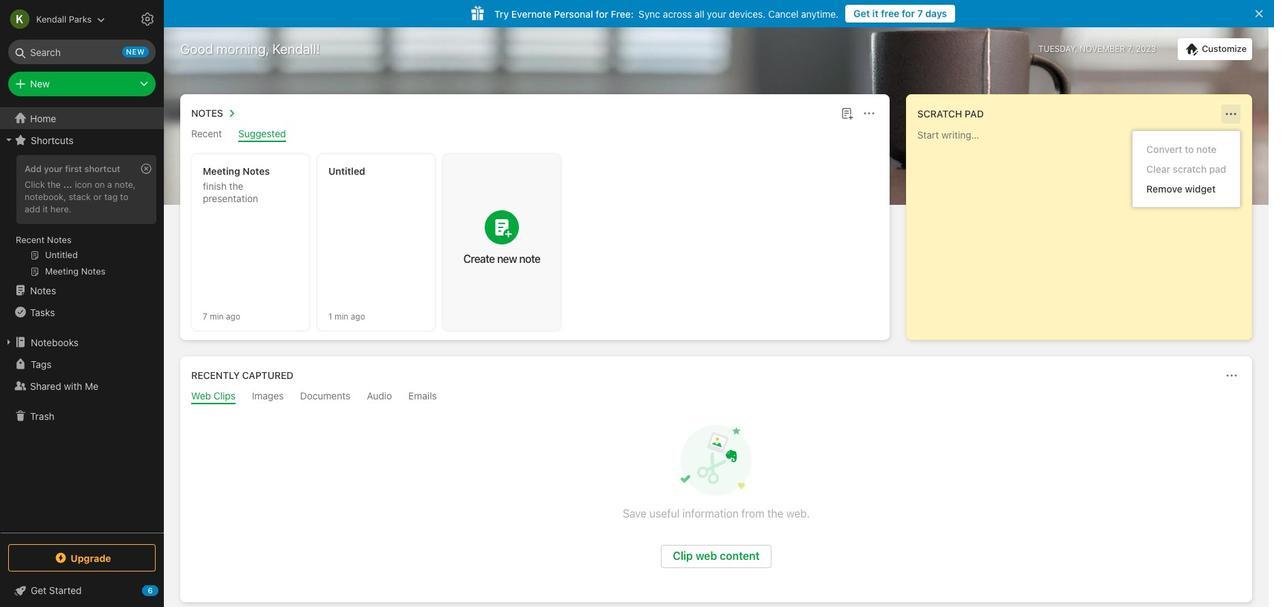 Task type: describe. For each thing, give the bounding box(es) containing it.
web.
[[787, 508, 810, 520]]

tab list for notes
[[183, 128, 887, 142]]

min for 1
[[335, 311, 349, 321]]

a
[[107, 179, 112, 190]]

free
[[881, 8, 900, 19]]

Help and Learning task checklist field
[[0, 580, 164, 602]]

tuesday,
[[1039, 44, 1078, 54]]

create new note
[[464, 253, 541, 265]]

good
[[180, 41, 213, 57]]

here.
[[50, 203, 71, 214]]

ago for 7 min ago
[[226, 311, 240, 321]]

shared
[[30, 380, 61, 392]]

for for free:
[[596, 8, 609, 19]]

documents tab
[[300, 390, 351, 404]]

november
[[1080, 44, 1126, 54]]

shortcuts
[[31, 134, 74, 146]]

first
[[65, 163, 82, 174]]

trash link
[[0, 405, 163, 427]]

web clips tab panel
[[180, 404, 1253, 603]]

more actions image
[[1223, 106, 1240, 122]]

new search field
[[18, 40, 149, 64]]

across
[[663, 8, 692, 19]]

icon on a note, notebook, stack or tag to add it here.
[[25, 179, 136, 214]]

convert to note link
[[1133, 139, 1241, 159]]

new
[[30, 78, 50, 89]]

it inside "icon on a note, notebook, stack or tag to add it here."
[[43, 203, 48, 214]]

tag
[[104, 191, 118, 202]]

get for get it free for 7 days
[[854, 8, 870, 19]]

shared with me link
[[0, 375, 163, 397]]

notebooks
[[31, 336, 79, 348]]

1 horizontal spatial your
[[707, 8, 727, 19]]

cancel
[[769, 8, 799, 19]]

home link
[[0, 107, 164, 129]]

0 horizontal spatial the
[[47, 179, 61, 190]]

recently captured
[[191, 370, 294, 381]]

tags button
[[0, 353, 163, 375]]

add
[[25, 203, 40, 214]]

1
[[329, 311, 332, 321]]

anytime.
[[801, 8, 839, 19]]

pad
[[965, 108, 984, 120]]

audio
[[367, 390, 392, 402]]

min for 7
[[210, 311, 224, 321]]

your inside group
[[44, 163, 63, 174]]

stack
[[69, 191, 91, 202]]

kendall parks
[[36, 13, 92, 24]]

web clips
[[191, 390, 236, 402]]

recent tab
[[191, 128, 222, 142]]

presentation
[[203, 193, 258, 204]]

information
[[683, 508, 739, 520]]

1 vertical spatial more actions image
[[1224, 368, 1241, 384]]

clear scratch pad
[[1147, 163, 1227, 175]]

get it free for 7 days button
[[846, 5, 956, 23]]

on
[[95, 179, 105, 190]]

convert
[[1147, 143, 1183, 155]]

shortcut
[[84, 163, 120, 174]]

settings image
[[139, 11, 156, 27]]

evernote
[[512, 8, 552, 19]]

web
[[696, 550, 717, 562]]

from
[[742, 508, 765, 520]]

clip
[[673, 550, 693, 562]]

days
[[926, 8, 948, 19]]

to inside convert to note link
[[1185, 143, 1195, 155]]

parks
[[69, 13, 92, 24]]

scratch pad
[[918, 108, 984, 120]]

tab list for recently captured
[[183, 390, 1250, 404]]

create
[[464, 253, 495, 265]]

suggested tab panel
[[180, 142, 890, 340]]

add your first shortcut
[[25, 163, 120, 174]]

notes button
[[189, 105, 240, 122]]

notes link
[[0, 279, 163, 301]]

suggested tab
[[238, 128, 286, 142]]

save useful information from the web.
[[623, 508, 810, 520]]

meeting notes finish the presentation
[[203, 165, 270, 204]]

recent notes
[[16, 234, 72, 245]]

tags
[[31, 358, 52, 370]]

2023
[[1136, 44, 1157, 54]]

meeting
[[203, 165, 240, 177]]

images
[[252, 390, 284, 402]]

clear scratch pad link
[[1133, 159, 1241, 179]]

clip web content button
[[662, 545, 772, 568]]

0 vertical spatial more actions image
[[861, 105, 878, 122]]

notebook,
[[25, 191, 66, 202]]

untitled
[[329, 165, 365, 177]]

Search text field
[[18, 40, 146, 64]]

7 inside button
[[918, 8, 923, 19]]

save
[[623, 508, 647, 520]]

note,
[[115, 179, 136, 190]]

personal
[[554, 8, 593, 19]]

remove widget link
[[1133, 179, 1241, 199]]

clear
[[1147, 163, 1171, 175]]

scratch
[[1173, 163, 1207, 175]]

7,
[[1128, 44, 1134, 54]]

7 min ago
[[203, 311, 240, 321]]

emails tab
[[409, 390, 437, 404]]

clip web content
[[673, 550, 760, 562]]

customize
[[1202, 43, 1247, 54]]

expand notebooks image
[[3, 337, 14, 348]]



Task type: vqa. For each thing, say whether or not it's contained in the screenshot.
tab to the left
no



Task type: locate. For each thing, give the bounding box(es) containing it.
6
[[148, 586, 153, 595]]

note right create
[[519, 253, 541, 265]]

tab list containing web clips
[[183, 390, 1250, 404]]

shared with me
[[30, 380, 99, 392]]

Account field
[[0, 5, 105, 33]]

shortcuts button
[[0, 129, 163, 151]]

1 vertical spatial it
[[43, 203, 48, 214]]

0 vertical spatial tab list
[[183, 128, 887, 142]]

ago up recently captured
[[226, 311, 240, 321]]

sync
[[639, 8, 661, 19]]

note up the pad
[[1197, 143, 1217, 155]]

images tab
[[252, 390, 284, 404]]

1 horizontal spatial to
[[1185, 143, 1195, 155]]

customize button
[[1179, 38, 1253, 60]]

to inside "icon on a note, notebook, stack or tag to add it here."
[[120, 191, 128, 202]]

it left the free
[[873, 8, 879, 19]]

scratch pad button
[[915, 106, 984, 122]]

the left ...
[[47, 179, 61, 190]]

new button
[[8, 72, 156, 96]]

the inside tab panel
[[768, 508, 784, 520]]

tasks
[[30, 306, 55, 318]]

for
[[902, 8, 915, 19], [596, 8, 609, 19]]

to
[[1185, 143, 1195, 155], [120, 191, 128, 202]]

0 vertical spatial to
[[1185, 143, 1195, 155]]

click the ...
[[25, 179, 72, 190]]

0 horizontal spatial ago
[[226, 311, 240, 321]]

1 horizontal spatial new
[[497, 253, 517, 265]]

0 vertical spatial 7
[[918, 8, 923, 19]]

upgrade
[[71, 552, 111, 564]]

the right from
[[768, 508, 784, 520]]

2 ago from the left
[[351, 311, 365, 321]]

your right the all
[[707, 8, 727, 19]]

0 horizontal spatial min
[[210, 311, 224, 321]]

new inside search field
[[126, 47, 145, 56]]

7 left days
[[918, 8, 923, 19]]

notes inside meeting notes finish the presentation
[[243, 165, 270, 177]]

tuesday, november 7, 2023
[[1039, 44, 1157, 54]]

1 horizontal spatial recent
[[191, 128, 222, 139]]

dropdown list menu
[[1133, 139, 1241, 199]]

more actions field for scratch pad
[[1222, 105, 1241, 124]]

it
[[873, 8, 879, 19], [43, 203, 48, 214]]

audio tab
[[367, 390, 392, 404]]

tab list containing recent
[[183, 128, 887, 142]]

7 up recently
[[203, 311, 208, 321]]

get left started
[[31, 585, 47, 596]]

notes right meeting
[[243, 165, 270, 177]]

useful
[[650, 508, 680, 520]]

1 ago from the left
[[226, 311, 240, 321]]

1 vertical spatial get
[[31, 585, 47, 596]]

good morning, kendall!
[[180, 41, 320, 57]]

it inside button
[[873, 8, 879, 19]]

notebooks link
[[0, 331, 163, 353]]

all
[[695, 8, 705, 19]]

for right the free
[[902, 8, 915, 19]]

recently captured button
[[189, 368, 294, 384]]

notes up recent 'tab'
[[191, 107, 223, 119]]

the
[[47, 179, 61, 190], [229, 180, 244, 192], [768, 508, 784, 520]]

0 horizontal spatial to
[[120, 191, 128, 202]]

captured
[[242, 370, 294, 381]]

your up click the ...
[[44, 163, 63, 174]]

remove widget
[[1147, 183, 1216, 195]]

new
[[126, 47, 145, 56], [497, 253, 517, 265]]

0 vertical spatial get
[[854, 8, 870, 19]]

0 vertical spatial note
[[1197, 143, 1217, 155]]

1 vertical spatial new
[[497, 253, 517, 265]]

1 vertical spatial recent
[[16, 234, 45, 245]]

ago for 1 min ago
[[351, 311, 365, 321]]

the inside meeting notes finish the presentation
[[229, 180, 244, 192]]

0 vertical spatial it
[[873, 8, 879, 19]]

0 horizontal spatial it
[[43, 203, 48, 214]]

tree
[[0, 107, 164, 532]]

ago right 1
[[351, 311, 365, 321]]

widget
[[1186, 183, 1216, 195]]

1 tab list from the top
[[183, 128, 887, 142]]

group
[[0, 151, 163, 285]]

get it free for 7 days
[[854, 8, 948, 19]]

to up scratch
[[1185, 143, 1195, 155]]

...
[[63, 179, 72, 190]]

finish
[[203, 180, 227, 192]]

get for get started
[[31, 585, 47, 596]]

try
[[495, 8, 509, 19]]

notes up tasks
[[30, 285, 56, 296]]

with
[[64, 380, 82, 392]]

1 vertical spatial your
[[44, 163, 63, 174]]

2 min from the left
[[335, 311, 349, 321]]

recently
[[191, 370, 240, 381]]

click
[[25, 179, 45, 190]]

pad
[[1210, 163, 1227, 175]]

1 vertical spatial to
[[120, 191, 128, 202]]

7 inside suggested tab panel
[[203, 311, 208, 321]]

note for convert to note
[[1197, 143, 1217, 155]]

more actions image
[[861, 105, 878, 122], [1224, 368, 1241, 384]]

note inside button
[[519, 253, 541, 265]]

notes
[[191, 107, 223, 119], [243, 165, 270, 177], [47, 234, 72, 245], [30, 285, 56, 296]]

for for 7
[[902, 8, 915, 19]]

clips
[[214, 390, 236, 402]]

recent for recent
[[191, 128, 222, 139]]

recent down add
[[16, 234, 45, 245]]

0 horizontal spatial more actions image
[[861, 105, 878, 122]]

0 horizontal spatial new
[[126, 47, 145, 56]]

1 vertical spatial 7
[[203, 311, 208, 321]]

to down note,
[[120, 191, 128, 202]]

0 vertical spatial recent
[[191, 128, 222, 139]]

get inside the help and learning task checklist field
[[31, 585, 47, 596]]

0 horizontal spatial get
[[31, 585, 47, 596]]

upgrade button
[[8, 544, 156, 572]]

1 vertical spatial note
[[519, 253, 541, 265]]

get inside button
[[854, 8, 870, 19]]

1 for from the left
[[902, 8, 915, 19]]

it down 'notebook,'
[[43, 203, 48, 214]]

click to collapse image
[[159, 582, 169, 598]]

2 for from the left
[[596, 8, 609, 19]]

2 horizontal spatial the
[[768, 508, 784, 520]]

min up recently
[[210, 311, 224, 321]]

0 vertical spatial your
[[707, 8, 727, 19]]

the up presentation at top
[[229, 180, 244, 192]]

morning,
[[216, 41, 269, 57]]

kendall!
[[272, 41, 320, 57]]

recent inside tree
[[16, 234, 45, 245]]

get left the free
[[854, 8, 870, 19]]

devices.
[[729, 8, 766, 19]]

notes inside button
[[191, 107, 223, 119]]

suggested
[[238, 128, 286, 139]]

for left free:
[[596, 8, 609, 19]]

group inside tree
[[0, 151, 163, 285]]

note inside dropdown list menu
[[1197, 143, 1217, 155]]

1 horizontal spatial get
[[854, 8, 870, 19]]

1 horizontal spatial the
[[229, 180, 244, 192]]

started
[[49, 585, 82, 596]]

min right 1
[[335, 311, 349, 321]]

0 horizontal spatial recent
[[16, 234, 45, 245]]

documents
[[300, 390, 351, 402]]

tree containing home
[[0, 107, 164, 532]]

recent
[[191, 128, 222, 139], [16, 234, 45, 245]]

get started
[[31, 585, 82, 596]]

content
[[720, 550, 760, 562]]

create new note button
[[443, 154, 561, 331]]

1 horizontal spatial note
[[1197, 143, 1217, 155]]

1 horizontal spatial for
[[902, 8, 915, 19]]

1 horizontal spatial it
[[873, 8, 879, 19]]

recent for recent notes
[[16, 234, 45, 245]]

min
[[210, 311, 224, 321], [335, 311, 349, 321]]

More actions field
[[860, 104, 879, 123], [1222, 105, 1241, 124], [1223, 366, 1242, 385]]

0 vertical spatial new
[[126, 47, 145, 56]]

web clips tab
[[191, 390, 236, 404]]

1 min from the left
[[210, 311, 224, 321]]

1 horizontal spatial min
[[335, 311, 349, 321]]

note for create new note
[[519, 253, 541, 265]]

tab list
[[183, 128, 887, 142], [183, 390, 1250, 404]]

me
[[85, 380, 99, 392]]

notes inside group
[[47, 234, 72, 245]]

tasks button
[[0, 301, 163, 323]]

or
[[93, 191, 102, 202]]

emails
[[409, 390, 437, 402]]

1 horizontal spatial 7
[[918, 8, 923, 19]]

2 tab list from the top
[[183, 390, 1250, 404]]

1 horizontal spatial more actions image
[[1224, 368, 1241, 384]]

group containing add your first shortcut
[[0, 151, 163, 285]]

0 horizontal spatial for
[[596, 8, 609, 19]]

notes down here.
[[47, 234, 72, 245]]

new down settings image
[[126, 47, 145, 56]]

new right create
[[497, 253, 517, 265]]

scratch
[[918, 108, 963, 120]]

remove
[[1147, 183, 1183, 195]]

Start writing… text field
[[918, 129, 1251, 329]]

for inside button
[[902, 8, 915, 19]]

new inside button
[[497, 253, 517, 265]]

convert to note
[[1147, 143, 1217, 155]]

1 horizontal spatial ago
[[351, 311, 365, 321]]

0 horizontal spatial note
[[519, 253, 541, 265]]

0 horizontal spatial 7
[[203, 311, 208, 321]]

free:
[[611, 8, 634, 19]]

home
[[30, 112, 56, 124]]

web
[[191, 390, 211, 402]]

1 vertical spatial tab list
[[183, 390, 1250, 404]]

recent down notes button
[[191, 128, 222, 139]]

0 horizontal spatial your
[[44, 163, 63, 174]]

more actions field for recently captured
[[1223, 366, 1242, 385]]

your
[[707, 8, 727, 19], [44, 163, 63, 174]]



